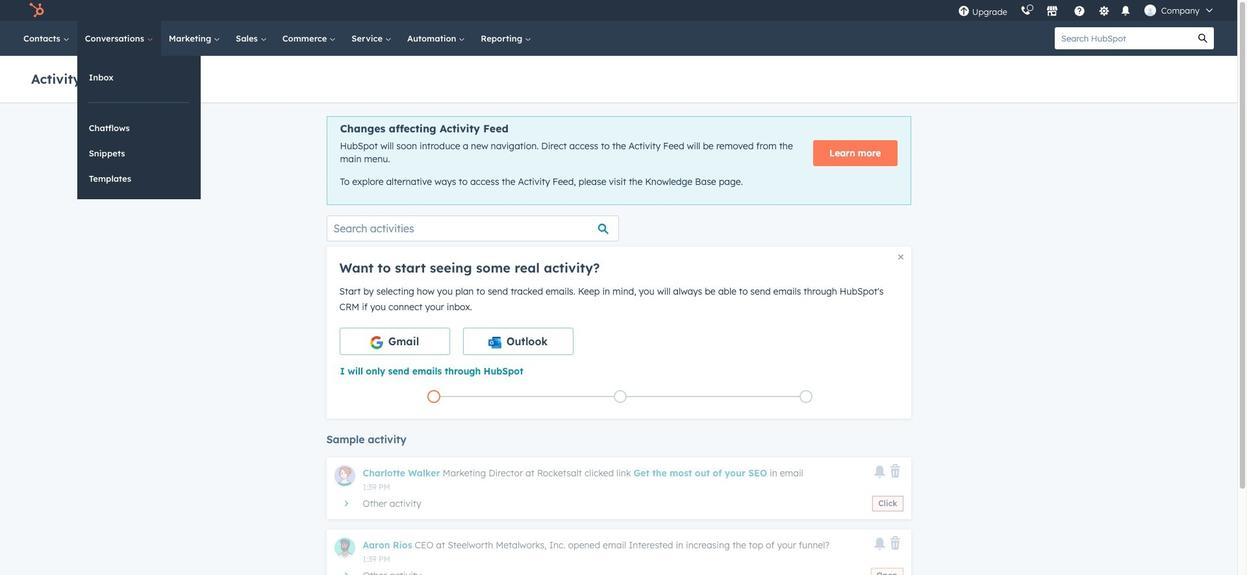 Task type: locate. For each thing, give the bounding box(es) containing it.
onboarding.steps.finalstep.title image
[[803, 394, 810, 401]]

jacob simon image
[[1145, 5, 1156, 16]]

None checkbox
[[339, 328, 450, 355]]

Search HubSpot search field
[[1055, 27, 1192, 49]]

onboarding.steps.sendtrackedemailingmail.title image
[[617, 394, 623, 401]]

marketplaces image
[[1047, 6, 1058, 18]]

list
[[341, 388, 900, 406]]

menu
[[952, 0, 1222, 21]]

None checkbox
[[463, 328, 573, 355]]



Task type: vqa. For each thing, say whether or not it's contained in the screenshot.
menu at right
yes



Task type: describe. For each thing, give the bounding box(es) containing it.
Search activities search field
[[326, 216, 619, 242]]

conversations menu
[[77, 56, 201, 199]]

close image
[[898, 255, 903, 260]]



